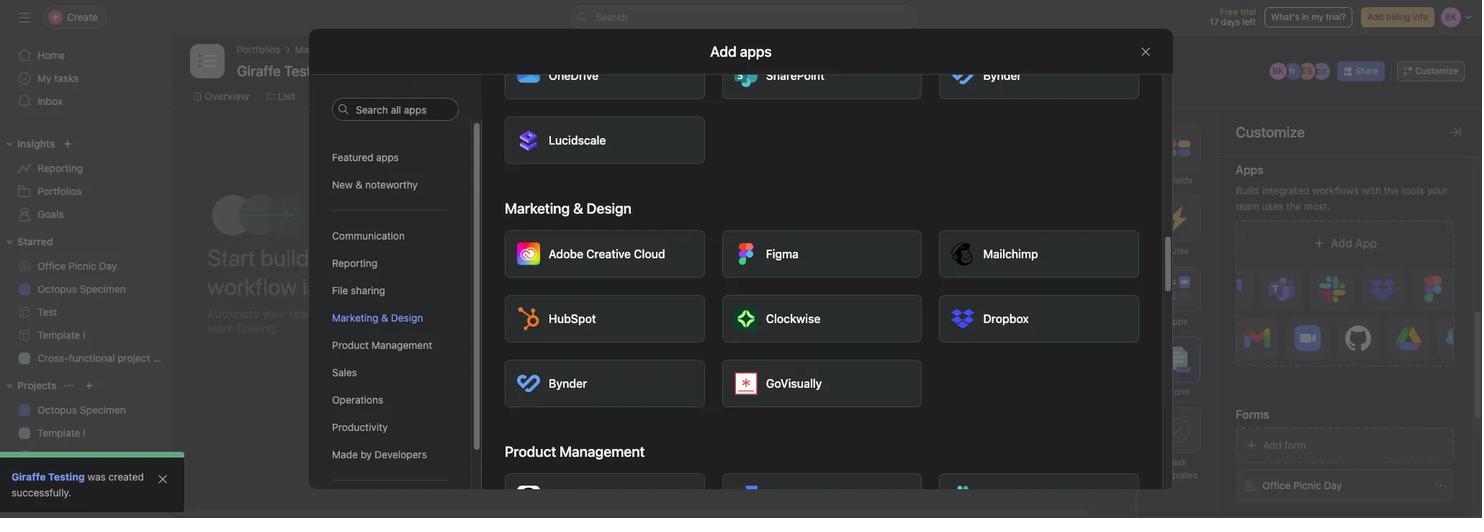 Task type: vqa. For each thing, say whether or not it's contained in the screenshot.
tasks to the left
yes



Task type: locate. For each thing, give the bounding box(es) containing it.
1 horizontal spatial &
[[381, 312, 388, 324]]

2 cross- from the top
[[37, 450, 69, 463]]

adobe creative cloud image
[[517, 243, 540, 266]]

1 vertical spatial portfolios
[[37, 185, 82, 197]]

0 vertical spatial portfolios link
[[236, 42, 281, 58]]

by
[[361, 449, 372, 461]]

in inside button
[[1303, 12, 1310, 22]]

octopus specimen link inside "starred" element
[[9, 278, 164, 301]]

rules
[[1167, 246, 1189, 257]]

integrated
[[1262, 184, 1310, 197]]

cross- up "giraffe testing"
[[37, 450, 69, 463]]

picnic up test link at the bottom left of page
[[69, 260, 96, 272]]

portfolios link
[[236, 42, 281, 58], [9, 180, 164, 203]]

0 horizontal spatial forms
[[524, 313, 550, 324]]

cross-functional project plan inside "starred" element
[[37, 352, 173, 365]]

template down test at the left of page
[[37, 329, 80, 342]]

octopus specimen link inside projects "element"
[[9, 399, 164, 422]]

1 specimen from the top
[[80, 283, 126, 295]]

board
[[324, 90, 352, 102]]

i up marketing dashboards
[[83, 427, 86, 440]]

1 template from the top
[[37, 329, 80, 342]]

1 vertical spatial in
[[302, 273, 320, 300]]

figma image
[[735, 243, 758, 266]]

1 template i from the top
[[37, 329, 86, 342]]

apps
[[1236, 164, 1264, 177], [1168, 316, 1189, 327]]

None text field
[[233, 58, 335, 84]]

office inside office picnic day link
[[37, 260, 66, 272]]

dashboards
[[87, 473, 141, 486]]

to right added
[[718, 209, 731, 226]]

giraffe
[[12, 471, 46, 483]]

hubspot image
[[517, 308, 540, 331]]

0 horizontal spatial office picnic day
[[37, 260, 117, 272]]

2 octopus from the top
[[37, 404, 77, 416]]

marketing dashboards
[[37, 473, 141, 486]]

close image
[[157, 474, 169, 486]]

sales button
[[332, 360, 448, 387]]

office picnic day button down add form button
[[1236, 470, 1455, 503]]

2 octopus specimen link from the top
[[9, 399, 164, 422]]

template i down test at the left of page
[[37, 329, 86, 342]]

insights element
[[0, 131, 173, 229]]

0 vertical spatial template i link
[[9, 324, 164, 347]]

0 vertical spatial template
[[37, 329, 80, 342]]

2 cross-functional project plan link from the top
[[9, 445, 173, 468]]

new & noteworthy
[[332, 179, 418, 191]]

cross-functional project plan down test link at the bottom left of page
[[37, 352, 173, 365]]

template up the testing
[[37, 427, 80, 440]]

clockwise image
[[735, 308, 758, 331]]

cross- inside projects "element"
[[37, 450, 69, 463]]

0 horizontal spatial day
[[99, 260, 117, 272]]

my tasks link
[[9, 67, 164, 90]]

project for cross-functional project plan link inside projects "element"
[[118, 450, 150, 463]]

1 vertical spatial cross-functional project plan link
[[9, 445, 173, 468]]

cross-functional project plan up was
[[37, 450, 173, 463]]

1 vertical spatial bynder
[[549, 378, 587, 391]]

cross-functional project plan link down test link at the bottom left of page
[[9, 347, 173, 370]]

goals link
[[9, 203, 164, 226]]

build
[[1236, 184, 1260, 197]]

made by developers button
[[332, 442, 448, 469]]

add for add app
[[1332, 237, 1353, 250]]

productivity button
[[332, 414, 448, 442]]

1 horizontal spatial forms
[[1236, 409, 1270, 422]]

office picnic day inside "starred" element
[[37, 260, 117, 272]]

template i inside projects "element"
[[37, 427, 86, 440]]

0 vertical spatial octopus specimen
[[37, 283, 126, 295]]

0 vertical spatial form
[[1172, 387, 1191, 398]]

1 vertical spatial functional
[[69, 450, 115, 463]]

1 horizontal spatial day
[[612, 342, 630, 354]]

tasks up this project?
[[596, 209, 631, 226]]

octopus specimen down projects
[[37, 404, 126, 416]]

1 vertical spatial specimen
[[80, 404, 126, 416]]

section,
[[925, 301, 958, 312]]

marketing inside projects "element"
[[37, 473, 84, 486]]

2 vertical spatial office
[[1263, 480, 1291, 492]]

1 vertical spatial plan
[[153, 450, 173, 463]]

bynder image
[[517, 373, 540, 396]]

home link
[[9, 44, 164, 67]]

add collaborators button
[[818, 380, 1041, 416]]

2 vertical spatial office picnic day
[[1263, 480, 1343, 492]]

day
[[99, 260, 117, 272], [612, 342, 630, 354], [1325, 480, 1343, 492]]

portfolios link up goals
[[9, 180, 164, 203]]

customize up the integrated at the top right
[[1236, 124, 1305, 141]]

1 horizontal spatial bynder
[[984, 69, 1022, 82]]

two minutes
[[325, 273, 445, 300]]

picnic down add form
[[1294, 480, 1322, 492]]

0 vertical spatial forms
[[524, 313, 550, 324]]

2 functional from the top
[[69, 450, 115, 463]]

0 vertical spatial functional
[[69, 352, 115, 365]]

tasks left move
[[847, 301, 869, 312]]

& left design
[[381, 312, 388, 324]]

marketing up invite
[[37, 473, 84, 486]]

what's in my trial? button
[[1265, 7, 1353, 27]]

keep
[[397, 308, 423, 321]]

octopus specimen inside projects "element"
[[37, 404, 126, 416]]

1 cross- from the top
[[37, 352, 69, 365]]

1 project from the top
[[118, 352, 150, 365]]

Search all apps text field
[[332, 98, 459, 121]]

0 horizontal spatial &
[[356, 179, 363, 191]]

2 horizontal spatial office
[[1263, 480, 1291, 492]]

uses
[[1262, 200, 1284, 213]]

octopus down projects
[[37, 404, 77, 416]]

2 octopus specimen from the top
[[37, 404, 126, 416]]

forms up add form
[[1236, 409, 1270, 422]]

customize inside customize dropdown button
[[1416, 66, 1459, 76]]

0 horizontal spatial portfolios link
[[9, 180, 164, 203]]

octopus up test at the left of page
[[37, 283, 77, 295]]

0 vertical spatial octopus specimen link
[[9, 278, 164, 301]]

plan for cross-functional project plan link inside the "starred" element
[[153, 352, 173, 365]]

project up created
[[118, 450, 150, 463]]

tasks inside 'link'
[[54, 72, 79, 84]]

1 plan from the top
[[153, 352, 173, 365]]

functional inside "starred" element
[[69, 352, 115, 365]]

marketing up board link
[[295, 43, 342, 55]]

2 project from the top
[[118, 450, 150, 463]]

process
[[328, 308, 371, 321]]

1 horizontal spatial apps
[[1236, 164, 1264, 177]]

day for left the office picnic day button
[[612, 342, 630, 354]]

made
[[332, 449, 358, 461]]

2 template i link from the top
[[9, 422, 164, 445]]

cross- for cross-functional project plan link inside the "starred" element
[[37, 352, 69, 365]]

octopus specimen link down projects
[[9, 399, 164, 422]]

to left the this
[[896, 301, 905, 312]]

what's
[[1272, 12, 1300, 22]]

office picnic day down add form
[[1263, 480, 1343, 492]]

when
[[821, 301, 845, 312]]

office picnic day for left the office picnic day button
[[550, 342, 630, 354]]

0 vertical spatial i
[[83, 329, 86, 342]]

0 vertical spatial picnic
[[69, 260, 96, 272]]

1 horizontal spatial in
[[1303, 12, 1310, 22]]

0 vertical spatial cross-
[[37, 352, 69, 365]]

office picnic day down hubspot
[[550, 342, 630, 354]]

cross-functional project plan inside projects "element"
[[37, 450, 173, 463]]

project inside "starred" element
[[118, 352, 150, 365]]

template i up the testing
[[37, 427, 86, 440]]

made by developers
[[332, 449, 427, 461]]

template i link
[[9, 324, 164, 347], [9, 422, 164, 445]]

hubspot
[[549, 313, 596, 326]]

1 functional from the top
[[69, 352, 115, 365]]

list
[[278, 90, 295, 102]]

overview link
[[193, 89, 249, 104]]

hide sidebar image
[[19, 12, 30, 23]]

1 vertical spatial office
[[550, 342, 579, 354]]

close details image
[[1450, 127, 1462, 138]]

home
[[37, 49, 65, 61]]

0 vertical spatial reporting
[[37, 162, 83, 174]]

0 vertical spatial your
[[1428, 184, 1448, 197]]

1 vertical spatial tasks
[[596, 209, 631, 226]]

test link
[[9, 301, 164, 324]]

1 vertical spatial octopus specimen link
[[9, 399, 164, 422]]

bynder right bynder image
[[549, 378, 587, 391]]

2 horizontal spatial picnic
[[1294, 480, 1322, 492]]

1 horizontal spatial office picnic day button
[[1236, 470, 1455, 503]]

start
[[208, 244, 256, 272]]

trial?
[[1327, 12, 1347, 22]]

tasks right the my
[[54, 72, 79, 84]]

0 vertical spatial specimen
[[80, 283, 126, 295]]

1 vertical spatial octopus
[[37, 404, 77, 416]]

0 horizontal spatial to
[[718, 209, 731, 226]]

office down add form
[[1263, 480, 1291, 492]]

& right the new
[[356, 179, 363, 191]]

picnic down hubspot
[[582, 342, 609, 354]]

2 i from the top
[[83, 427, 86, 440]]

test
[[37, 306, 57, 318]]

2 vertical spatial tasks
[[847, 301, 869, 312]]

4 fields
[[1163, 175, 1193, 186]]

office for office picnic day link
[[37, 260, 66, 272]]

portfolios up goals
[[37, 185, 82, 197]]

1 cross-functional project plan from the top
[[37, 352, 173, 365]]

sharepoint button
[[722, 52, 923, 99]]

1 vertical spatial octopus specimen
[[37, 404, 126, 416]]

bynder for bynder image
[[549, 378, 587, 391]]

1 horizontal spatial the
[[1385, 184, 1400, 197]]

1 vertical spatial apps
[[1168, 316, 1189, 327]]

0 vertical spatial bynder button
[[940, 52, 1140, 99]]

tasks for when tasks move to this section, what should happen automatically?
[[847, 301, 869, 312]]

new & noteworthy button
[[332, 171, 448, 199]]

reporting up the file sharing
[[332, 257, 378, 269]]

reporting link
[[9, 157, 164, 180]]

team
[[1236, 200, 1260, 213]]

2 vertical spatial picnic
[[1294, 480, 1322, 492]]

1 vertical spatial i
[[83, 427, 86, 440]]

template inside "starred" element
[[37, 329, 80, 342]]

0 vertical spatial bynder
[[984, 69, 1022, 82]]

1 horizontal spatial bynder button
[[940, 52, 1140, 99]]

template i inside "starred" element
[[37, 329, 86, 342]]

file
[[332, 285, 348, 297]]

marketing inside button
[[332, 312, 379, 324]]

1 vertical spatial form
[[1285, 440, 1307, 452]]

1 vertical spatial day
[[612, 342, 630, 354]]

dropbox image
[[952, 308, 975, 331]]

search list box
[[571, 6, 917, 29]]

i
[[83, 329, 86, 342], [83, 427, 86, 440]]

1 vertical spatial bynder button
[[505, 360, 705, 408]]

apps up build
[[1236, 164, 1264, 177]]

project down test link at the bottom left of page
[[118, 352, 150, 365]]

search
[[596, 11, 628, 23]]

in up team's
[[302, 273, 320, 300]]

i inside "starred" element
[[83, 329, 86, 342]]

happen
[[821, 314, 852, 325]]

functional inside projects "element"
[[69, 450, 115, 463]]

giraffe testing link
[[12, 471, 85, 483]]

cross- inside "starred" element
[[37, 352, 69, 365]]

1 horizontal spatial reporting
[[332, 257, 378, 269]]

0 vertical spatial office
[[37, 260, 66, 272]]

octopus inside "starred" element
[[37, 283, 77, 295]]

0 vertical spatial the
[[1385, 184, 1400, 197]]

plan inside "starred" element
[[153, 352, 173, 365]]

the right with
[[1385, 184, 1400, 197]]

work flowing.
[[208, 322, 279, 335]]

1 vertical spatial your
[[345, 244, 388, 272]]

octopus specimen link up test at the left of page
[[9, 278, 164, 301]]

0 horizontal spatial tasks
[[54, 72, 79, 84]]

2 horizontal spatial day
[[1325, 480, 1343, 492]]

2 plan from the top
[[153, 450, 173, 463]]

octopus specimen down office picnic day link
[[37, 283, 126, 295]]

2 template i from the top
[[37, 427, 86, 440]]

template i link down test at the left of page
[[9, 324, 164, 347]]

1 vertical spatial reporting
[[332, 257, 378, 269]]

functional for cross-functional project plan link inside the "starred" element
[[69, 352, 115, 365]]

insights
[[17, 138, 55, 150]]

to inside how are tasks being added to this project?
[[718, 209, 731, 226]]

1 i from the top
[[83, 329, 86, 342]]

1 octopus specimen link from the top
[[9, 278, 164, 301]]

dropbox
[[984, 313, 1029, 326]]

your right tools
[[1428, 184, 1448, 197]]

0 vertical spatial customize
[[1416, 66, 1459, 76]]

plan inside projects "element"
[[153, 450, 173, 463]]

1 horizontal spatial portfolios
[[236, 43, 281, 55]]

your inside build integrated workflows with the tools your team uses the most.
[[1428, 184, 1448, 197]]

1 vertical spatial the
[[1287, 200, 1302, 213]]

2 vertical spatial day
[[1325, 480, 1343, 492]]

1 vertical spatial project
[[118, 450, 150, 463]]

to
[[718, 209, 731, 226], [896, 301, 905, 312]]

your down communication
[[345, 244, 388, 272]]

functional down test link at the bottom left of page
[[69, 352, 115, 365]]

portfolios up list "link"
[[236, 43, 281, 55]]

cross- up projects
[[37, 352, 69, 365]]

the
[[1385, 184, 1400, 197], [1287, 200, 1302, 213]]

office down hubspot
[[550, 342, 579, 354]]

mailchimp
[[984, 248, 1039, 261]]

2 horizontal spatial tasks
[[847, 301, 869, 312]]

0 vertical spatial project
[[118, 352, 150, 365]]

new
[[332, 179, 353, 191]]

i down test link at the bottom left of page
[[83, 329, 86, 342]]

add to starred image
[[363, 65, 374, 76]]

0 horizontal spatial apps
[[1168, 316, 1189, 327]]

list link
[[266, 89, 295, 104]]

tasks inside how are tasks being added to this project?
[[596, 209, 631, 226]]

day for the rightmost the office picnic day button
[[1325, 480, 1343, 492]]

customize down info
[[1416, 66, 1459, 76]]

2 specimen from the top
[[80, 404, 126, 416]]

sharepoint image
[[735, 64, 758, 87]]

0 horizontal spatial portfolios
[[37, 185, 82, 197]]

portfolios link up list "link"
[[236, 42, 281, 58]]

tasks for my tasks
[[54, 72, 79, 84]]

2 template from the top
[[37, 427, 80, 440]]

marketing dashboard link
[[295, 42, 394, 58]]

day inside "starred" element
[[99, 260, 117, 272]]

functional up was
[[69, 450, 115, 463]]

my
[[37, 72, 52, 84]]

1 template i link from the top
[[9, 324, 164, 347]]

0 horizontal spatial bynder
[[549, 378, 587, 391]]

0 horizontal spatial office
[[37, 260, 66, 272]]

files
[[771, 90, 793, 102]]

2 cross-functional project plan from the top
[[37, 450, 173, 463]]

1 octopus from the top
[[37, 283, 77, 295]]

reporting down insights
[[37, 162, 83, 174]]

1 horizontal spatial customize
[[1416, 66, 1459, 76]]

cross-
[[37, 352, 69, 365], [37, 450, 69, 463]]

forms for office picnic day
[[524, 313, 550, 324]]

marketing down the file sharing
[[332, 312, 379, 324]]

app
[[1356, 237, 1378, 250]]

collaborators
[[866, 391, 927, 403]]

2 horizontal spatial office picnic day
[[1263, 480, 1343, 492]]

& design
[[574, 200, 632, 217]]

picnic inside "starred" element
[[69, 260, 96, 272]]

marketing left are
[[505, 200, 570, 217]]

0 vertical spatial plan
[[153, 352, 173, 365]]

1 horizontal spatial portfolios link
[[236, 42, 281, 58]]

tasks inside when tasks move to this section, what should happen automatically?
[[847, 301, 869, 312]]

0 horizontal spatial your
[[262, 308, 286, 321]]

1 vertical spatial cross-functional project plan
[[37, 450, 173, 463]]

template i link up was
[[9, 422, 164, 445]]

template inside projects "element"
[[37, 427, 80, 440]]

template
[[37, 329, 80, 342], [37, 427, 80, 440]]

specimen up was
[[80, 404, 126, 416]]

1 vertical spatial &
[[381, 312, 388, 324]]

marketing for marketing & design
[[332, 312, 379, 324]]

apps down "rules"
[[1168, 316, 1189, 327]]

cross-functional project plan link inside projects "element"
[[9, 445, 173, 468]]

1 cross-functional project plan link from the top
[[9, 347, 173, 370]]

giraffe testing
[[12, 471, 85, 483]]

octopus specimen
[[37, 283, 126, 295], [37, 404, 126, 416]]

1 vertical spatial picnic
[[582, 342, 609, 354]]

my tasks
[[37, 72, 79, 84]]

in left my
[[1303, 12, 1310, 22]]

inbox
[[37, 95, 63, 107]]

portfolios inside insights element
[[37, 185, 82, 197]]

bynder right bynder icon
[[984, 69, 1022, 82]]

specimen inside "starred" element
[[80, 283, 126, 295]]

and
[[374, 308, 394, 321]]

0 horizontal spatial form
[[1172, 387, 1191, 398]]

bynder
[[984, 69, 1022, 82], [549, 378, 587, 391]]

octopus
[[37, 283, 77, 295], [37, 404, 77, 416]]

form inside button
[[1285, 440, 1307, 452]]

form for add form
[[1285, 440, 1307, 452]]

0 vertical spatial octopus
[[37, 283, 77, 295]]

invite button
[[14, 487, 76, 513]]

& for noteworthy
[[356, 179, 363, 191]]

untitled
[[818, 234, 860, 247]]

2 horizontal spatial your
[[1428, 184, 1448, 197]]

1 vertical spatial to
[[896, 301, 905, 312]]

cross-functional project plan link up was
[[9, 445, 173, 468]]

0 vertical spatial office picnic day button
[[524, 331, 747, 365]]

1 vertical spatial template i link
[[9, 422, 164, 445]]

picnic for the rightmost the office picnic day button
[[1294, 480, 1322, 492]]

project inside "element"
[[118, 450, 150, 463]]

bk
[[1273, 66, 1284, 76]]

picnic for left the office picnic day button
[[582, 342, 609, 354]]

1 horizontal spatial to
[[896, 301, 905, 312]]

specimen down office picnic day link
[[80, 283, 126, 295]]

the down the integrated at the top right
[[1287, 200, 1302, 213]]

office picnic day button down hubspot
[[524, 331, 747, 365]]

free
[[1221, 6, 1239, 17]]

plan
[[153, 352, 173, 365], [153, 450, 173, 463]]

your left team's
[[262, 308, 286, 321]]

office down starred
[[37, 260, 66, 272]]

your
[[1428, 184, 1448, 197], [345, 244, 388, 272], [262, 308, 286, 321]]

office picnic day up test link at the bottom left of page
[[37, 260, 117, 272]]

add billing info button
[[1362, 7, 1435, 27]]

0 horizontal spatial picnic
[[69, 260, 96, 272]]

marketing
[[295, 43, 342, 55], [505, 200, 570, 217], [332, 312, 379, 324], [37, 473, 84, 486]]

0 horizontal spatial customize
[[1236, 124, 1305, 141]]

0 vertical spatial cross-functional project plan
[[37, 352, 173, 365]]

0 horizontal spatial bynder button
[[505, 360, 705, 408]]

1 octopus specimen from the top
[[37, 283, 126, 295]]

reporting
[[37, 162, 83, 174], [332, 257, 378, 269]]

1 vertical spatial cross-
[[37, 450, 69, 463]]

forms down adobe creative cloud image
[[524, 313, 550, 324]]

0 vertical spatial office picnic day
[[37, 260, 117, 272]]

1 horizontal spatial office picnic day
[[550, 342, 630, 354]]

1 horizontal spatial tasks
[[596, 209, 631, 226]]

marketing dashboard
[[295, 43, 394, 55]]

insights button
[[0, 135, 55, 153]]

my
[[1312, 12, 1324, 22]]



Task type: describe. For each thing, give the bounding box(es) containing it.
govisually button
[[722, 360, 923, 408]]

was
[[88, 471, 106, 483]]

project for cross-functional project plan link inside the "starred" element
[[118, 352, 150, 365]]

overview
[[205, 90, 249, 102]]

task
[[1169, 458, 1187, 468]]

functional for cross-functional project plan link inside projects "element"
[[69, 450, 115, 463]]

day for office picnic day link
[[99, 260, 117, 272]]

fields
[[1171, 175, 1193, 186]]

figma
[[766, 248, 799, 261]]

untitled section button
[[818, 228, 1041, 254]]

should
[[983, 301, 1011, 312]]

bynder image
[[952, 64, 975, 87]]

manually
[[553, 270, 595, 282]]

files link
[[759, 89, 793, 104]]

lucidscale button
[[505, 117, 705, 164]]

1 horizontal spatial your
[[345, 244, 388, 272]]

onedrive
[[549, 69, 599, 82]]

invite
[[40, 494, 66, 506]]

1 vertical spatial customize
[[1236, 124, 1305, 141]]

board link
[[313, 89, 352, 104]]

office picnic day for the rightmost the office picnic day button
[[1263, 480, 1343, 492]]

forms for add form
[[1236, 409, 1270, 422]]

dashboard
[[613, 90, 665, 102]]

1 vertical spatial portfolios link
[[9, 180, 164, 203]]

govisually image
[[735, 373, 758, 396]]

communication
[[332, 230, 405, 242]]

calendar link
[[439, 89, 493, 104]]

onedrive image
[[517, 64, 540, 87]]

design
[[391, 312, 423, 324]]

sharing
[[351, 285, 385, 297]]

office picnic day for office picnic day link
[[37, 260, 117, 272]]

add for add form
[[1264, 440, 1282, 452]]

reporting button
[[332, 250, 448, 277]]

0 vertical spatial portfolios
[[236, 43, 281, 55]]

i inside projects "element"
[[83, 427, 86, 440]]

with
[[1362, 184, 1382, 197]]

octopus specimen inside "starred" element
[[37, 283, 126, 295]]

reporting inside reporting button
[[332, 257, 378, 269]]

mailchimp button
[[940, 231, 1140, 278]]

inbox link
[[9, 90, 164, 113]]

office for the rightmost the office picnic day button
[[1263, 480, 1291, 492]]

& for design
[[381, 312, 388, 324]]

specimen inside projects "element"
[[80, 404, 126, 416]]

messages
[[694, 90, 742, 102]]

close this dialog image
[[1141, 46, 1152, 57]]

0 vertical spatial apps
[[1236, 164, 1264, 177]]

cross-functional project plan link inside "starred" element
[[9, 347, 173, 370]]

adobe creative cloud
[[549, 248, 666, 261]]

projects element
[[0, 373, 173, 519]]

office for left the office picnic day button
[[550, 342, 579, 354]]

build integrated workflows with the tools your team uses the most.
[[1236, 184, 1448, 213]]

workflows
[[1313, 184, 1360, 197]]

lucidscale image
[[517, 129, 540, 152]]

17
[[1210, 17, 1219, 27]]

are
[[572, 209, 593, 226]]

in inside start building your workflow in two minutes automate your team's process and keep work flowing.
[[302, 273, 320, 300]]

picnic for office picnic day link
[[69, 260, 96, 272]]

lucidscale
[[549, 134, 606, 147]]

file sharing
[[332, 285, 385, 297]]

form for 1 form
[[1172, 387, 1191, 398]]

marketing for marketing & design
[[505, 200, 570, 217]]

operations
[[332, 394, 383, 406]]

product management button
[[332, 332, 448, 360]]

1
[[1165, 387, 1169, 398]]

1 form
[[1165, 387, 1191, 398]]

untitled section
[[818, 234, 903, 247]]

jira cloud image
[[735, 486, 758, 509]]

fr
[[1290, 66, 1296, 76]]

octopus inside projects "element"
[[37, 404, 77, 416]]

co
[[1317, 66, 1327, 76]]

most.
[[1305, 200, 1331, 213]]

marketing for marketing dashboard
[[295, 43, 342, 55]]

onedrive button
[[505, 52, 705, 99]]

left
[[1243, 17, 1257, 27]]

team's
[[289, 308, 325, 321]]

automate
[[208, 308, 259, 321]]

adobe creative cloud button
[[505, 231, 705, 278]]

featured apps
[[332, 151, 399, 164]]

list image
[[199, 53, 216, 70]]

clockwise button
[[722, 295, 923, 343]]

dashboard link
[[601, 89, 665, 104]]

to inside when tasks move to this section, what should happen automatically?
[[896, 301, 905, 312]]

github image
[[517, 486, 540, 509]]

dropbox button
[[940, 295, 1140, 343]]

file sharing button
[[332, 277, 448, 305]]

plan for cross-functional project plan link inside projects "element"
[[153, 450, 173, 463]]

2 vertical spatial your
[[262, 308, 286, 321]]

what's in my trial?
[[1272, 12, 1347, 22]]

start building your workflow in two minutes automate your team's process and keep work flowing.
[[208, 244, 445, 335]]

cross-functional project plan for cross-functional project plan link inside the "starred" element
[[37, 352, 173, 365]]

communication button
[[332, 223, 448, 250]]

being
[[634, 209, 670, 226]]

search button
[[571, 6, 917, 29]]

4
[[1163, 175, 1169, 186]]

workflow link
[[510, 89, 567, 104]]

global element
[[0, 35, 173, 122]]

messages link
[[682, 89, 742, 104]]

0 horizontal spatial the
[[1287, 200, 1302, 213]]

0 horizontal spatial office picnic day button
[[524, 331, 747, 365]]

reporting inside "reporting" link
[[37, 162, 83, 174]]

created
[[108, 471, 144, 483]]

product management
[[332, 339, 432, 352]]

add apps
[[711, 43, 772, 59]]

operations button
[[332, 387, 448, 414]]

mailchimp image
[[952, 243, 975, 266]]

add app
[[1332, 237, 1378, 250]]

trial
[[1241, 6, 1257, 17]]

creative cloud
[[587, 248, 666, 261]]

slack image
[[952, 486, 975, 509]]

testing
[[48, 471, 85, 483]]

marketing & design
[[332, 312, 423, 324]]

featured apps button
[[332, 144, 448, 171]]

automatically?
[[854, 314, 915, 325]]

add app button
[[1231, 220, 1461, 367]]

add for add collaborators
[[845, 391, 864, 403]]

timeline
[[381, 90, 421, 102]]

starred element
[[0, 229, 173, 373]]

cross- for cross-functional project plan link inside projects "element"
[[37, 450, 69, 463]]

add for add billing info
[[1368, 12, 1384, 22]]

product
[[332, 339, 369, 352]]

adobe
[[549, 248, 584, 261]]

clockwise
[[766, 313, 821, 326]]

marketing for marketing dashboards
[[37, 473, 84, 486]]

bynder for bynder icon
[[984, 69, 1022, 82]]

share
[[1356, 66, 1379, 76]]

workflow
[[522, 90, 567, 102]]

cross-functional project plan for cross-functional project plan link inside projects "element"
[[37, 450, 173, 463]]



